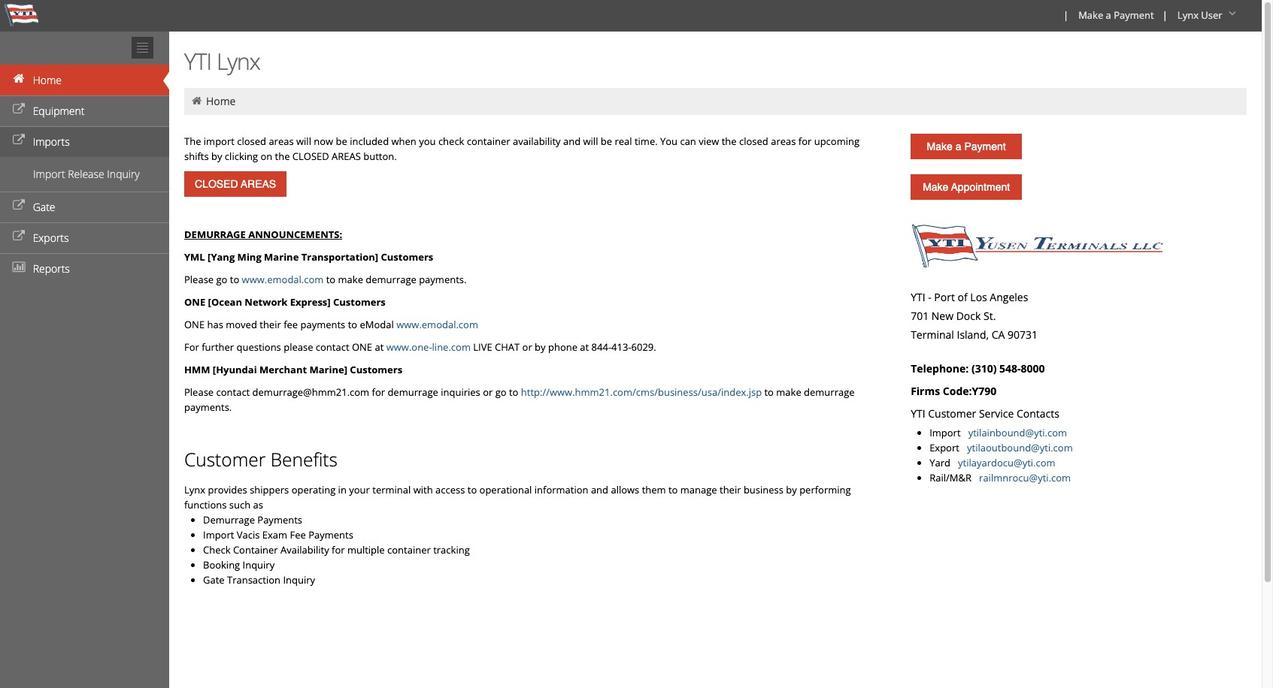 Task type: locate. For each thing, give the bounding box(es) containing it.
import down the imports
[[33, 167, 65, 181]]

inquiry
[[107, 167, 140, 181], [243, 559, 275, 572], [283, 574, 315, 587]]

home right home icon
[[33, 73, 62, 87]]

areas left upcoming
[[771, 135, 796, 148]]

external link image up bar chart 'icon'
[[11, 201, 26, 211]]

0 horizontal spatial and
[[563, 135, 581, 148]]

[yang
[[208, 250, 235, 264]]

for left upcoming
[[799, 135, 812, 148]]

1 horizontal spatial the
[[722, 135, 737, 148]]

2 please from the top
[[184, 386, 214, 399]]

1 vertical spatial contact
[[216, 386, 250, 399]]

www.emodal.com up www.one-line.com link
[[397, 318, 478, 332]]

yti for yti customer service contacts
[[911, 407, 926, 421]]

payments.
[[419, 273, 467, 287], [184, 401, 232, 414]]

0 horizontal spatial inquiry
[[107, 167, 140, 181]]

for
[[799, 135, 812, 148], [372, 386, 385, 399], [332, 544, 345, 557]]

1 external link image from the top
[[11, 105, 26, 115]]

1 please from the top
[[184, 273, 214, 287]]

angle down image
[[1225, 8, 1240, 19]]

by left phone
[[535, 341, 546, 354]]

view
[[699, 135, 719, 148]]

1 horizontal spatial payments.
[[419, 273, 467, 287]]

0 vertical spatial one
[[184, 296, 205, 309]]

0 vertical spatial www.emodal.com
[[242, 273, 324, 287]]

0 horizontal spatial for
[[332, 544, 345, 557]]

booking
[[203, 559, 240, 572]]

and left allows
[[591, 484, 609, 497]]

for down for further questions please contact one at www.one-line.com live chat or by phone at 844-413-6029.
[[372, 386, 385, 399]]

None submit
[[184, 171, 287, 197]]

payment up appointment
[[965, 141, 1006, 153]]

be left real
[[601, 135, 612, 148]]

hmm [hyundai merchant marine] customers
[[184, 363, 403, 377]]

1 vertical spatial container
[[387, 544, 431, 557]]

one left the has
[[184, 318, 205, 332]]

1 horizontal spatial www.emodal.com link
[[397, 318, 478, 332]]

please down yml on the left
[[184, 273, 214, 287]]

st.
[[984, 309, 996, 323]]

2 be from the left
[[601, 135, 612, 148]]

[hyundai
[[213, 363, 257, 377]]

or
[[522, 341, 532, 354], [483, 386, 493, 399]]

1 horizontal spatial closed
[[739, 135, 769, 148]]

one for one [ocean network express] customers
[[184, 296, 205, 309]]

yti up home image
[[184, 46, 211, 77]]

gate inside lynx provides shippers operating in your terminal with access to operational information and allows them to manage their business by performing functions such as demurrage payments import vacis exam fee payments check container availability for multiple container tracking booking inquiry gate transaction inquiry
[[203, 574, 225, 587]]

one down 'emodal' on the top left of the page
[[352, 341, 372, 354]]

www.emodal.com link down marine
[[242, 273, 324, 287]]

1 vertical spatial import
[[930, 426, 961, 440]]

1 vertical spatial make
[[776, 386, 802, 399]]

by down import
[[211, 150, 222, 163]]

customers down www.one-
[[350, 363, 403, 377]]

1 vertical spatial payment
[[965, 141, 1006, 153]]

1 vertical spatial payments.
[[184, 401, 232, 414]]

will
[[296, 135, 311, 148], [583, 135, 598, 148]]

yti for yti lynx
[[184, 46, 211, 77]]

1 vertical spatial external link image
[[11, 232, 26, 242]]

make a payment
[[1079, 8, 1154, 22], [927, 141, 1006, 153]]

www.emodal.com link up www.one-line.com link
[[397, 318, 478, 332]]

will left real
[[583, 135, 598, 148]]

1 external link image from the top
[[11, 135, 26, 146]]

1 vertical spatial www.emodal.com
[[397, 318, 478, 332]]

1 vertical spatial make
[[927, 141, 953, 153]]

0 vertical spatial make a payment link
[[1072, 0, 1160, 32]]

1 vertical spatial lynx
[[217, 46, 260, 77]]

1 horizontal spatial at
[[580, 341, 589, 354]]

and inside the import closed areas will now be included when you check container availability and will be real time.  you can view the closed areas for upcoming shifts by clicking on the closed areas button.
[[563, 135, 581, 148]]

1 vertical spatial external link image
[[11, 201, 26, 211]]

0 horizontal spatial by
[[211, 150, 222, 163]]

container inside lynx provides shippers operating in your terminal with access to operational information and allows them to manage their business by performing functions such as demurrage payments import vacis exam fee payments check container availability for multiple container tracking booking inquiry gate transaction inquiry
[[387, 544, 431, 557]]

bar chart image
[[11, 263, 26, 273]]

0 horizontal spatial the
[[275, 150, 290, 163]]

can
[[680, 135, 696, 148]]

import for import release inquiry
[[33, 167, 65, 181]]

0 horizontal spatial make a payment
[[927, 141, 1006, 153]]

0 horizontal spatial a
[[956, 141, 962, 153]]

customers
[[381, 250, 433, 264], [333, 296, 386, 309], [350, 363, 403, 377]]

new
[[932, 309, 954, 323]]

2 horizontal spatial inquiry
[[283, 574, 315, 587]]

benefits
[[270, 448, 338, 472]]

payment left lynx user
[[1114, 8, 1154, 22]]

1 horizontal spatial for
[[372, 386, 385, 399]]

inquiry down the container
[[243, 559, 275, 572]]

closed
[[292, 150, 329, 163]]

inquiries
[[441, 386, 480, 399]]

1 vertical spatial customers
[[333, 296, 386, 309]]

1 vertical spatial payments
[[308, 529, 353, 542]]

home link right home image
[[206, 94, 236, 108]]

1 vertical spatial go
[[495, 386, 507, 399]]

import for import ytilainbound@yti.com
[[930, 426, 961, 440]]

8000
[[1021, 362, 1045, 376]]

1 areas from the left
[[269, 135, 294, 148]]

be up areas
[[336, 135, 347, 148]]

2 vertical spatial import
[[203, 529, 234, 542]]

emodal
[[360, 318, 394, 332]]

now
[[314, 135, 333, 148]]

1 horizontal spatial make a payment link
[[1072, 0, 1160, 32]]

home link
[[0, 65, 169, 96], [206, 94, 236, 108]]

2 closed from the left
[[739, 135, 769, 148]]

1 horizontal spatial their
[[720, 484, 741, 497]]

0 vertical spatial make a payment
[[1079, 8, 1154, 22]]

telephone: (310) 548-8000
[[911, 362, 1045, 376]]

external link image for exports
[[11, 232, 26, 242]]

0 horizontal spatial home
[[33, 73, 62, 87]]

0 vertical spatial www.emodal.com link
[[242, 273, 324, 287]]

reports
[[33, 262, 70, 276]]

container right check
[[467, 135, 510, 148]]

please
[[184, 273, 214, 287], [184, 386, 214, 399]]

such
[[229, 499, 251, 512]]

0 horizontal spatial their
[[260, 318, 281, 332]]

and inside lynx provides shippers operating in your terminal with access to operational information and allows them to manage their business by performing functions such as demurrage payments import vacis exam fee payments check container availability for multiple container tracking booking inquiry gate transaction inquiry
[[591, 484, 609, 497]]

upcoming
[[814, 135, 860, 148]]

yti left -
[[911, 290, 926, 305]]

0 vertical spatial external link image
[[11, 105, 26, 115]]

customer up provides
[[184, 448, 266, 472]]

export
[[930, 442, 965, 455]]

included
[[350, 135, 389, 148]]

www.emodal.com
[[242, 273, 324, 287], [397, 318, 478, 332]]

the right view
[[722, 135, 737, 148]]

ytilayardocu@yti.com
[[958, 457, 1056, 470]]

0 horizontal spatial customer
[[184, 448, 266, 472]]

0 vertical spatial please
[[184, 273, 214, 287]]

0 horizontal spatial at
[[375, 341, 384, 354]]

go
[[216, 273, 227, 287], [495, 386, 507, 399]]

express]
[[290, 296, 331, 309]]

0 horizontal spatial www.emodal.com link
[[242, 273, 324, 287]]

0 horizontal spatial contact
[[216, 386, 250, 399]]

operational
[[480, 484, 532, 497]]

1 horizontal spatial make a payment
[[1079, 8, 1154, 22]]

closed up clicking
[[237, 135, 266, 148]]

yti down "firms"
[[911, 407, 926, 421]]

external link image left the imports
[[11, 135, 26, 146]]

one
[[184, 296, 205, 309], [184, 318, 205, 332], [352, 341, 372, 354]]

1 vertical spatial yti
[[911, 290, 926, 305]]

2 external link image from the top
[[11, 201, 26, 211]]

www.emodal.com down marine
[[242, 273, 324, 287]]

by right business
[[786, 484, 797, 497]]

external link image inside "gate" link
[[11, 201, 26, 211]]

0 horizontal spatial payment
[[965, 141, 1006, 153]]

payments up the exam
[[257, 514, 302, 527]]

0 horizontal spatial payments.
[[184, 401, 232, 414]]

2 horizontal spatial lynx
[[1178, 8, 1199, 22]]

areas up on
[[269, 135, 294, 148]]

go right inquiries
[[495, 386, 507, 399]]

be
[[336, 135, 347, 148], [601, 135, 612, 148]]

import release inquiry link
[[0, 163, 169, 186]]

1 horizontal spatial payment
[[1114, 8, 1154, 22]]

home link up equipment
[[0, 65, 169, 96]]

real
[[615, 135, 632, 148]]

operating
[[292, 484, 336, 497]]

in
[[338, 484, 347, 497]]

customers right 'transportation]'
[[381, 250, 433, 264]]

0 horizontal spatial |
[[1064, 8, 1069, 22]]

areas
[[332, 150, 361, 163]]

external link image
[[11, 105, 26, 115], [11, 201, 26, 211]]

import release inquiry
[[33, 167, 140, 181]]

on
[[261, 150, 272, 163]]

0 horizontal spatial make
[[338, 273, 363, 287]]

terminal
[[372, 484, 411, 497]]

home image
[[11, 74, 26, 84]]

external link image down home icon
[[11, 105, 26, 115]]

for left multiple
[[332, 544, 345, 557]]

customer down 'firms code:y790' on the bottom
[[928, 407, 976, 421]]

customers up 'emodal' on the top left of the page
[[333, 296, 386, 309]]

yti - port of los angeles 701 new dock st. terminal island, ca 90731
[[911, 290, 1038, 342]]

contact down [hyundai
[[216, 386, 250, 399]]

container left tracking on the left of page
[[387, 544, 431, 557]]

0 vertical spatial by
[[211, 150, 222, 163]]

1 vertical spatial one
[[184, 318, 205, 332]]

lynx
[[1178, 8, 1199, 22], [217, 46, 260, 77], [184, 484, 205, 497]]

external link image for imports
[[11, 135, 26, 146]]

external link image
[[11, 135, 26, 146], [11, 232, 26, 242]]

at left 844- in the left of the page
[[580, 341, 589, 354]]

1 horizontal spatial make
[[776, 386, 802, 399]]

2 vertical spatial customers
[[350, 363, 403, 377]]

external link image inside equipment "link"
[[11, 105, 26, 115]]

payments up 'availability'
[[308, 529, 353, 542]]

yard
[[930, 457, 956, 470]]

1 horizontal spatial be
[[601, 135, 612, 148]]

has
[[207, 318, 223, 332]]

0 vertical spatial a
[[1106, 8, 1112, 22]]

1 horizontal spatial will
[[583, 135, 598, 148]]

0 horizontal spatial make a payment link
[[911, 134, 1022, 159]]

payment
[[1114, 8, 1154, 22], [965, 141, 1006, 153]]

their right manage
[[720, 484, 741, 497]]

import up export
[[930, 426, 961, 440]]

0 vertical spatial lynx
[[1178, 8, 1199, 22]]

make appointment link
[[911, 174, 1022, 200]]

2 vertical spatial lynx
[[184, 484, 205, 497]]

please down the "hmm" at the bottom
[[184, 386, 214, 399]]

the right on
[[275, 150, 290, 163]]

shippers
[[250, 484, 289, 497]]

business
[[744, 484, 784, 497]]

0 horizontal spatial be
[[336, 135, 347, 148]]

external link image inside exports link
[[11, 232, 26, 242]]

0 vertical spatial for
[[799, 135, 812, 148]]

0 vertical spatial external link image
[[11, 135, 26, 146]]

1 horizontal spatial or
[[522, 341, 532, 354]]

2 at from the left
[[580, 341, 589, 354]]

contacts
[[1017, 407, 1060, 421]]

548-
[[1000, 362, 1021, 376]]

1 horizontal spatial lynx
[[217, 46, 260, 77]]

0 vertical spatial inquiry
[[107, 167, 140, 181]]

gate down the booking
[[203, 574, 225, 587]]

or right chat
[[522, 341, 532, 354]]

make for make a payment link to the bottom
[[927, 141, 953, 153]]

container
[[467, 135, 510, 148], [387, 544, 431, 557]]

network
[[245, 296, 288, 309]]

will up closed
[[296, 135, 311, 148]]

the import closed areas will now be included when you check container availability and will be real time.  you can view the closed areas for upcoming shifts by clicking on the closed areas button.
[[184, 135, 860, 163]]

contact down 'one has moved their fee payments to emodal www.emodal.com'
[[316, 341, 349, 354]]

1 horizontal spatial customer
[[928, 407, 976, 421]]

lynx inside lynx provides shippers operating in your terminal with access to operational information and allows them to manage their business by performing functions such as demurrage payments import vacis exam fee payments check container availability for multiple container tracking booking inquiry gate transaction inquiry
[[184, 484, 205, 497]]

payments. inside to make demurrage payments.
[[184, 401, 232, 414]]

www.emodal.com link for to make demurrage payments.
[[242, 273, 324, 287]]

0 vertical spatial container
[[467, 135, 510, 148]]

gate up exports on the left
[[33, 200, 55, 214]]

service
[[979, 407, 1014, 421]]

1 vertical spatial the
[[275, 150, 290, 163]]

ytilaoutbound@yti.com link
[[967, 442, 1073, 455]]

demurrage inside to make demurrage payments.
[[804, 386, 855, 399]]

and right availability
[[563, 135, 581, 148]]

one left [ocean
[[184, 296, 205, 309]]

1 horizontal spatial home
[[206, 94, 236, 108]]

http://www.hmm21.com/cms/business/usa/index.jsp
[[521, 386, 762, 399]]

payments. up the line.com
[[419, 273, 467, 287]]

external link image for gate
[[11, 201, 26, 211]]

you
[[660, 135, 678, 148]]

transaction
[[227, 574, 281, 587]]

2 horizontal spatial import
[[930, 426, 961, 440]]

0 horizontal spatial payments
[[257, 514, 302, 527]]

1 horizontal spatial |
[[1163, 8, 1168, 22]]

equipment
[[33, 104, 85, 118]]

closed right view
[[739, 135, 769, 148]]

by
[[211, 150, 222, 163], [535, 341, 546, 354], [786, 484, 797, 497]]

0 horizontal spatial will
[[296, 135, 311, 148]]

0 vertical spatial or
[[522, 341, 532, 354]]

1 horizontal spatial and
[[591, 484, 609, 497]]

yti inside yti - port of los angeles 701 new dock st. terminal island, ca 90731
[[911, 290, 926, 305]]

0 vertical spatial go
[[216, 273, 227, 287]]

|
[[1064, 8, 1069, 22], [1163, 8, 1168, 22]]

for inside the import closed areas will now be included when you check container availability and will be real time.  you can view the closed areas for upcoming shifts by clicking on the closed areas button.
[[799, 135, 812, 148]]

413-
[[612, 341, 631, 354]]

1 vertical spatial www.emodal.com link
[[397, 318, 478, 332]]

2 vertical spatial for
[[332, 544, 345, 557]]

rail/m&r
[[930, 472, 977, 485]]

external link image inside imports link
[[11, 135, 26, 146]]

1 will from the left
[[296, 135, 311, 148]]

moved
[[226, 318, 257, 332]]

payments. down the "hmm" at the bottom
[[184, 401, 232, 414]]

at down 'emodal' on the top left of the page
[[375, 341, 384, 354]]

tracking
[[433, 544, 470, 557]]

2 external link image from the top
[[11, 232, 26, 242]]

lynx inside lynx user 'link'
[[1178, 8, 1199, 22]]

phone
[[548, 341, 578, 354]]

go down [yang
[[216, 273, 227, 287]]

one [ocean network express] customers
[[184, 296, 386, 309]]

2 horizontal spatial for
[[799, 135, 812, 148]]

2 vertical spatial by
[[786, 484, 797, 497]]

please for please contact demurrage@hmm21.com for demurrage inquiries or go to
[[184, 386, 214, 399]]

lynx for provides
[[184, 484, 205, 497]]

import up check
[[203, 529, 234, 542]]

inquiry right release
[[107, 167, 140, 181]]

www.emodal.com link
[[242, 273, 324, 287], [397, 318, 478, 332]]

hmm
[[184, 363, 210, 377]]

lynx user link
[[1171, 0, 1246, 32]]

their left fee
[[260, 318, 281, 332]]

0 vertical spatial yti
[[184, 46, 211, 77]]

chat
[[495, 341, 520, 354]]

external link image up bar chart 'icon'
[[11, 232, 26, 242]]

or right inquiries
[[483, 386, 493, 399]]

0 vertical spatial customer
[[928, 407, 976, 421]]

inquiry down 'availability'
[[283, 574, 315, 587]]

home right home image
[[206, 94, 236, 108]]



Task type: describe. For each thing, give the bounding box(es) containing it.
1 vertical spatial by
[[535, 341, 546, 354]]

1 closed from the left
[[237, 135, 266, 148]]

0 horizontal spatial gate
[[33, 200, 55, 214]]

time.
[[635, 135, 658, 148]]

701
[[911, 309, 929, 323]]

fee
[[284, 318, 298, 332]]

1 | from the left
[[1064, 8, 1069, 22]]

1 horizontal spatial a
[[1106, 8, 1112, 22]]

angeles
[[990, 290, 1028, 305]]

make inside to make demurrage payments.
[[776, 386, 802, 399]]

1 vertical spatial customer
[[184, 448, 266, 472]]

yti lynx
[[184, 46, 260, 77]]

exports link
[[0, 223, 169, 253]]

1 at from the left
[[375, 341, 384, 354]]

one for one has moved their fee payments to emodal www.emodal.com
[[184, 318, 205, 332]]

marine]
[[309, 363, 347, 377]]

ytilayardocu@yti.com link
[[958, 457, 1056, 470]]

by inside lynx provides shippers operating in your terminal with access to operational information and allows them to manage their business by performing functions such as demurrage payments import vacis exam fee payments check container availability for multiple container tracking booking inquiry gate transaction inquiry
[[786, 484, 797, 497]]

2 | from the left
[[1163, 8, 1168, 22]]

external link image for equipment
[[11, 105, 26, 115]]

ytilainbound@yti.com
[[969, 426, 1067, 440]]

1 vertical spatial make a payment
[[927, 141, 1006, 153]]

by inside the import closed areas will now be included when you check container availability and will be real time.  you can view the closed areas for upcoming shifts by clicking on the closed areas button.
[[211, 150, 222, 163]]

of
[[958, 290, 968, 305]]

1 horizontal spatial go
[[495, 386, 507, 399]]

1 vertical spatial make a payment link
[[911, 134, 1022, 159]]

1 horizontal spatial payments
[[308, 529, 353, 542]]

demurrage
[[203, 514, 255, 527]]

1 horizontal spatial inquiry
[[243, 559, 275, 572]]

information
[[535, 484, 589, 497]]

transportation]
[[301, 250, 378, 264]]

lynx user
[[1178, 8, 1223, 22]]

2 vertical spatial inquiry
[[283, 574, 315, 587]]

1 be from the left
[[336, 135, 347, 148]]

customer benefits
[[184, 448, 338, 472]]

0 horizontal spatial or
[[483, 386, 493, 399]]

0 horizontal spatial home link
[[0, 65, 169, 96]]

yti customer service contacts
[[911, 407, 1060, 421]]

www.one-line.com link
[[386, 341, 471, 354]]

their inside lynx provides shippers operating in your terminal with access to operational information and allows them to manage their business by performing functions such as demurrage payments import vacis exam fee payments check container availability for multiple container tracking booking inquiry gate transaction inquiry
[[720, 484, 741, 497]]

0 vertical spatial the
[[722, 135, 737, 148]]

0 vertical spatial payments
[[257, 514, 302, 527]]

please contact demurrage@hmm21.com for demurrage inquiries or go to http://www.hmm21.com/cms/business/usa/index.jsp
[[184, 386, 762, 399]]

railmnrocu@yti.com
[[979, 472, 1071, 485]]

los
[[971, 290, 987, 305]]

2 will from the left
[[583, 135, 598, 148]]

lynx for user
[[1178, 8, 1199, 22]]

one has moved their fee payments to emodal www.emodal.com
[[184, 318, 478, 332]]

0 vertical spatial home
[[33, 73, 62, 87]]

manage
[[681, 484, 717, 497]]

1 horizontal spatial home link
[[206, 94, 236, 108]]

0 horizontal spatial www.emodal.com
[[242, 273, 324, 287]]

demurrage
[[184, 228, 246, 241]]

container inside the import closed areas will now be included when you check container availability and will be real time.  you can view the closed areas for upcoming shifts by clicking on the closed areas button.
[[467, 135, 510, 148]]

0 vertical spatial make
[[338, 273, 363, 287]]

make for make appointment link
[[923, 181, 949, 193]]

6029.
[[631, 341, 656, 354]]

provides
[[208, 484, 247, 497]]

firms code:y790
[[911, 384, 997, 399]]

1 vertical spatial home
[[206, 94, 236, 108]]

demurrage@hmm21.com
[[252, 386, 369, 399]]

allows
[[611, 484, 640, 497]]

release
[[68, 167, 104, 181]]

please for please go to
[[184, 273, 214, 287]]

yml [yang ming marine transportation] customers
[[184, 250, 433, 264]]

ming
[[237, 250, 262, 264]]

when
[[391, 135, 417, 148]]

check
[[438, 135, 464, 148]]

yti for yti - port of los angeles 701 new dock st. terminal island, ca 90731
[[911, 290, 926, 305]]

1 vertical spatial a
[[956, 141, 962, 153]]

ytilainbound@yti.com link
[[969, 426, 1067, 440]]

reports link
[[0, 253, 169, 284]]

fee
[[290, 529, 306, 542]]

imports link
[[0, 126, 169, 157]]

844-
[[592, 341, 612, 354]]

import inside lynx provides shippers operating in your terminal with access to operational information and allows them to manage their business by performing functions such as demurrage payments import vacis exam fee payments check container availability for multiple container tracking booking inquiry gate transaction inquiry
[[203, 529, 234, 542]]

them
[[642, 484, 666, 497]]

1 vertical spatial for
[[372, 386, 385, 399]]

your
[[349, 484, 370, 497]]

shifts
[[184, 150, 209, 163]]

railmnrocu@yti.com link
[[979, 472, 1071, 485]]

0 vertical spatial contact
[[316, 341, 349, 354]]

please go to www.emodal.com to make demurrage payments.
[[184, 273, 467, 287]]

check
[[203, 544, 231, 557]]

telephone:
[[911, 362, 969, 376]]

0 vertical spatial make
[[1079, 8, 1104, 22]]

customers for hmm [hyundai merchant marine] customers
[[350, 363, 403, 377]]

container
[[233, 544, 278, 557]]

0 vertical spatial customers
[[381, 250, 433, 264]]

as
[[253, 499, 263, 512]]

demurrage announcements:
[[184, 228, 342, 241]]

functions
[[184, 499, 227, 512]]

imports
[[33, 135, 70, 149]]

customers for one [ocean network express] customers
[[333, 296, 386, 309]]

2 areas from the left
[[771, 135, 796, 148]]

0 vertical spatial payment
[[1114, 8, 1154, 22]]

port
[[934, 290, 955, 305]]

inquiry inside import release inquiry link
[[107, 167, 140, 181]]

with
[[413, 484, 433, 497]]

further
[[202, 341, 234, 354]]

1 horizontal spatial www.emodal.com
[[397, 318, 478, 332]]

the
[[184, 135, 201, 148]]

exam
[[262, 529, 287, 542]]

button.
[[364, 150, 397, 163]]

to inside to make demurrage payments.
[[765, 386, 774, 399]]

0 vertical spatial payments.
[[419, 273, 467, 287]]

questions
[[237, 341, 281, 354]]

payments
[[300, 318, 345, 332]]

for
[[184, 341, 199, 354]]

90731
[[1008, 328, 1038, 342]]

for inside lynx provides shippers operating in your terminal with access to operational information and allows them to manage their business by performing functions such as demurrage payments import vacis exam fee payments check container availability for multiple container tracking booking inquiry gate transaction inquiry
[[332, 544, 345, 557]]

announcements:
[[248, 228, 342, 241]]

equipment link
[[0, 96, 169, 126]]

home image
[[190, 96, 203, 106]]

availability
[[513, 135, 561, 148]]

(310)
[[972, 362, 997, 376]]

[ocean
[[208, 296, 242, 309]]

www.emodal.com link for one has moved their fee payments to emodal www.emodal.com
[[397, 318, 478, 332]]

2 vertical spatial one
[[352, 341, 372, 354]]

yml
[[184, 250, 205, 264]]

please
[[284, 341, 313, 354]]

availability
[[281, 544, 329, 557]]

marine
[[264, 250, 299, 264]]

www.one-
[[386, 341, 432, 354]]

code:y790
[[943, 384, 997, 399]]



Task type: vqa. For each thing, say whether or not it's contained in the screenshot.


